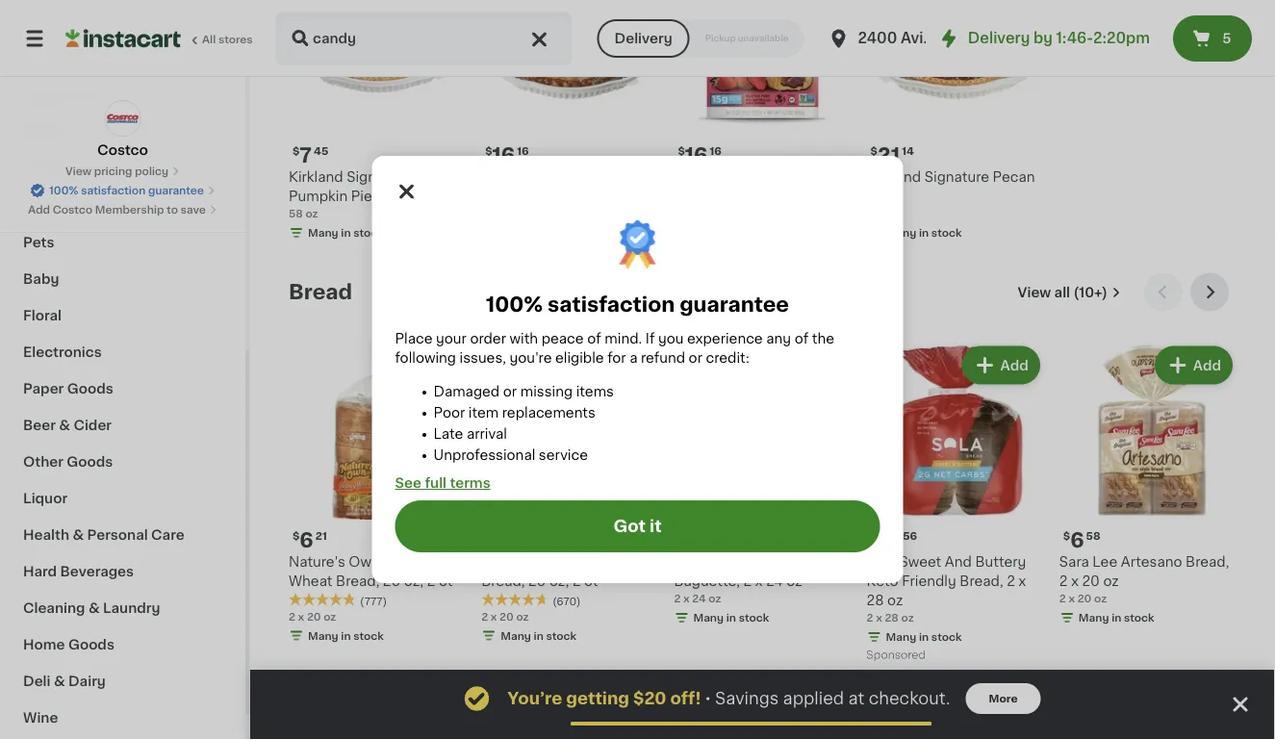 Task type: describe. For each thing, give the bounding box(es) containing it.
sponsored badge image
[[867, 650, 925, 661]]

signature for pecan
[[925, 170, 989, 184]]

many up you're
[[501, 630, 531, 641]]

care
[[151, 528, 184, 542]]

45 for kirkland signature baguette, 2 x 24 oz
[[699, 531, 714, 541]]

5 button
[[1173, 15, 1252, 62]]

bread, inside the 'nature's own honey wheat bread, 20 oz, 2 ct'
[[336, 574, 379, 588]]

stores
[[218, 34, 253, 45]]

you're getting $20 off!
[[508, 691, 701, 707]]

treatment tracker modal dialog
[[250, 670, 1275, 739]]

many in stock down sara lee artesano bread, 2 x 20 oz 2 x 20 oz
[[1079, 612, 1155, 623]]

7 for kirkland signature pumpkin pie, 58 oz
[[300, 145, 312, 165]]

100% satisfaction guarantee inside dialog
[[486, 294, 789, 314]]

meat
[[23, 163, 59, 176]]

add button for nature's own honey wheat bread, 20 oz, 2 ct
[[386, 348, 460, 383]]

kirkland signature double crust apple pie
[[481, 170, 656, 203]]

replacements
[[502, 406, 596, 420]]

cider
[[74, 419, 112, 432]]

personal
[[87, 528, 148, 542]]

meat & seafood
[[23, 163, 135, 176]]

many down wheat
[[308, 630, 338, 641]]

add costco membership to save
[[28, 205, 206, 215]]

lee
[[1093, 555, 1118, 569]]

add costco membership to save link
[[28, 202, 217, 218]]

stock down (777)
[[353, 630, 384, 641]]

beer & cider link
[[12, 407, 234, 444]]

service type group
[[597, 19, 804, 58]]

bakery desserts
[[289, 698, 466, 718]]

all for bakery desserts
[[1051, 702, 1067, 715]]

signature for double
[[539, 170, 604, 184]]

laundry
[[103, 602, 160, 615]]

off!
[[670, 691, 701, 707]]

100% inside button
[[49, 185, 78, 196]]

delivery for delivery
[[615, 32, 672, 45]]

$ for sara lee artesano bread, 2 x 20 oz
[[1063, 531, 1070, 541]]

health
[[23, 528, 69, 542]]

poor
[[434, 406, 465, 420]]

you're
[[510, 351, 552, 365]]

with
[[510, 332, 538, 345]]

see
[[395, 476, 422, 490]]

more button
[[966, 683, 1041, 714]]

delivery by 1:46-2:20pm link
[[937, 27, 1150, 50]]

costco logo image
[[104, 100, 141, 137]]

many in stock up 'sponsored badge' "image" at the bottom right of the page
[[886, 632, 962, 642]]

many down lee
[[1079, 612, 1109, 623]]

5 product group from the left
[[1059, 342, 1237, 629]]

bakery for bakery desserts
[[289, 698, 364, 718]]

pecan
[[993, 170, 1035, 184]]

& for deli
[[54, 675, 65, 688]]

1 horizontal spatial 58
[[379, 190, 397, 203]]

delivery for delivery by 1:46-2:20pm
[[968, 31, 1030, 45]]

100% satisfaction guarantee inside button
[[49, 185, 204, 196]]

see full terms link
[[395, 476, 491, 490]]

add for nature's own butterbread bread, 20 oz, 2 ct
[[615, 359, 643, 372]]

order
[[470, 332, 506, 345]]

2 x 20 oz for nature's own honey wheat bread, 20 oz, 2 ct
[[289, 611, 336, 622]]

$ for sola sweet and buttery keto friendly bread, 2 x 28 oz
[[871, 531, 878, 541]]

candy
[[91, 199, 137, 213]]

membership
[[95, 205, 164, 215]]

guarantee inside dialog
[[680, 294, 789, 314]]

electronics link
[[12, 334, 234, 371]]

0 horizontal spatial costco
[[53, 205, 92, 215]]

$ 21 14
[[871, 145, 914, 165]]

baguette,
[[674, 574, 740, 588]]

in down sara lee artesano bread, 2 x 20 oz 2 x 20 oz
[[1112, 612, 1122, 623]]

own inside the 'nature's own honey wheat bread, 20 oz, 2 ct'
[[349, 555, 380, 569]]

damaged or missing items poor item replacements late arrival unprofessional service
[[434, 385, 614, 462]]

1 product group from the left
[[289, 342, 466, 647]]

many down baguette, at right bottom
[[693, 612, 724, 623]]

delivery by 1:46-2:20pm
[[968, 31, 1150, 45]]

all for bread
[[1054, 286, 1070, 299]]

& for snacks
[[77, 199, 88, 213]]

issues,
[[460, 351, 506, 365]]

desserts
[[369, 698, 466, 718]]

place
[[395, 332, 433, 345]]

(670)
[[553, 596, 581, 606]]

2 inside the 'nature's own honey wheat bread, 20 oz, 2 ct'
[[427, 574, 435, 588]]

nature's inside 6 nature's own butterbread bread, 20 oz, 2 ct
[[481, 555, 538, 569]]

kirkland for kirkland signature pecan pie
[[867, 170, 921, 184]]

100% satisfaction guarantee dialog
[[372, 156, 903, 583]]

& for health
[[73, 528, 84, 542]]

1 $ 16 16 from the left
[[678, 145, 722, 165]]

bread
[[289, 282, 352, 302]]

many down kirkland signature pecan pie
[[886, 228, 916, 238]]

beverages
[[60, 565, 134, 578]]

0 horizontal spatial 24
[[692, 593, 706, 604]]

got it
[[613, 518, 662, 535]]

many in stock down (777)
[[308, 630, 384, 641]]

2 product group from the left
[[481, 342, 659, 647]]

1 horizontal spatial costco
[[97, 143, 148, 157]]

damaged
[[434, 385, 500, 398]]

savings
[[715, 691, 779, 707]]

home goods
[[23, 638, 114, 652]]

nature's own honey wheat bread, 20 oz, 2 ct
[[289, 555, 453, 588]]

to
[[167, 205, 178, 215]]

items
[[576, 385, 614, 398]]

all stores
[[202, 34, 253, 45]]

cleaning
[[23, 602, 85, 615]]

home goods link
[[12, 627, 234, 663]]

kirkland for kirkland signature double crust apple pie
[[481, 170, 536, 184]]

1 vertical spatial 58
[[289, 208, 303, 219]]

sola sweet and buttery keto friendly bread, 2 x 28 oz 2 x 28 oz
[[867, 555, 1026, 623]]

honey
[[383, 555, 428, 569]]

arrival
[[467, 427, 507, 441]]

100% inside dialog
[[486, 294, 543, 314]]

& for meat
[[62, 163, 73, 176]]

view pricing policy
[[65, 166, 169, 177]]

all
[[202, 34, 216, 45]]

own inside 6 nature's own butterbread bread, 20 oz, 2 ct
[[541, 555, 573, 569]]

home
[[23, 638, 65, 652]]

nature's inside the 'nature's own honey wheat bread, 20 oz, 2 ct'
[[289, 555, 345, 569]]

ct for 6
[[584, 574, 598, 588]]

2400 aviation dr button
[[827, 12, 982, 65]]

friendly
[[902, 574, 956, 588]]

$ 7 45 for kirkland signature pumpkin pie, 58 oz
[[293, 145, 328, 165]]

guarantee inside button
[[148, 185, 204, 196]]

artesano
[[1121, 555, 1182, 569]]

your
[[436, 332, 467, 345]]

or inside damaged or missing items poor item replacements late arrival unprofessional service
[[503, 385, 517, 398]]

apple
[[522, 190, 561, 203]]

45 for kirkland signature pumpkin pie, 58 oz
[[314, 146, 328, 156]]

view all (10+)
[[1018, 286, 1108, 299]]

place your order with peace of mind. if you experience any of the following issues, you're eligible for a refund or credit:
[[395, 332, 834, 365]]

1 horizontal spatial 21
[[878, 145, 900, 165]]

kirkland for kirkland signature baguette, 2 x 24 oz 2 x 24 oz
[[674, 555, 729, 569]]

full
[[425, 476, 447, 490]]

experience
[[687, 332, 763, 345]]

product group containing 10
[[867, 342, 1044, 666]]

2400 aviation dr
[[858, 31, 982, 45]]

service
[[539, 448, 588, 462]]

oz, for 6
[[549, 574, 569, 588]]

signature for pumpkin
[[347, 170, 411, 184]]

see full terms
[[395, 476, 491, 490]]

health & personal care link
[[12, 517, 234, 553]]

bakery for bakery
[[23, 126, 72, 140]]

other goods
[[23, 455, 113, 469]]

20 inside the 'nature's own honey wheat bread, 20 oz, 2 ct'
[[383, 574, 401, 588]]

view for bread
[[1018, 286, 1051, 299]]

sara lee artesano bread, 2 x 20 oz 2 x 20 oz
[[1059, 555, 1229, 604]]

bakery link
[[12, 115, 234, 151]]

1:46-
[[1056, 31, 1093, 45]]

(10+)
[[1073, 286, 1108, 299]]

delivery button
[[597, 19, 690, 58]]

$20
[[633, 691, 666, 707]]

household link
[[12, 78, 234, 115]]

& for cleaning
[[88, 602, 100, 615]]

dr
[[965, 31, 982, 45]]



Task type: locate. For each thing, give the bounding box(es) containing it.
1 vertical spatial all
[[1051, 702, 1067, 715]]

kirkland for kirkland signature pumpkin pie, 58 oz 58 oz
[[289, 170, 343, 184]]

2 x 20 oz down wheat
[[289, 611, 336, 622]]

household
[[23, 90, 99, 103]]

add button for nature's own butterbread bread, 20 oz, 2 ct
[[579, 348, 653, 383]]

2 pie from the left
[[867, 190, 888, 203]]

0 horizontal spatial $ 16 16
[[485, 145, 529, 165]]

1 horizontal spatial 2 x 20 oz
[[481, 611, 529, 622]]

0 horizontal spatial delivery
[[615, 32, 672, 45]]

$ for kirkland signature pumpkin pie, 58 oz
[[293, 146, 300, 156]]

1 nature's from the left
[[289, 555, 345, 569]]

0 horizontal spatial 2 x 20 oz
[[289, 611, 336, 622]]

view inside "popup button"
[[1018, 286, 1051, 299]]

1 horizontal spatial guarantee
[[680, 294, 789, 314]]

many in stock down kirkland signature pecan pie
[[886, 228, 962, 238]]

2 of from the left
[[795, 332, 809, 345]]

0 vertical spatial or
[[689, 351, 703, 365]]

hard beverages
[[23, 565, 134, 578]]

pie inside kirkland signature pecan pie
[[867, 190, 888, 203]]

$ 7 45 up the "pumpkin"
[[293, 145, 328, 165]]

1 vertical spatial view
[[1018, 286, 1051, 299]]

2 $ 16 16 from the left
[[485, 145, 529, 165]]

nature's up wheat
[[289, 555, 345, 569]]

1 horizontal spatial $ 7 45
[[678, 530, 714, 550]]

6 inside 6 nature's own butterbread bread, 20 oz, 2 ct
[[492, 530, 506, 550]]

0 vertical spatial all
[[1054, 286, 1070, 299]]

kirkland up baguette, at right bottom
[[674, 555, 729, 569]]

0 horizontal spatial of
[[587, 332, 601, 345]]

other
[[23, 455, 63, 469]]

wine link
[[12, 700, 234, 736]]

signature up pie,
[[347, 170, 411, 184]]

goods
[[67, 382, 113, 396], [67, 455, 113, 469], [68, 638, 114, 652]]

or inside place your order with peace of mind. if you experience any of the following issues, you're eligible for a refund or credit:
[[689, 351, 703, 365]]

goods for other goods
[[67, 455, 113, 469]]

$ 6 21
[[293, 530, 327, 550]]

7 for kirkland signature baguette, 2 x 24 oz
[[685, 530, 697, 550]]

20
[[383, 574, 401, 588], [528, 574, 546, 588], [1082, 574, 1100, 588], [1078, 593, 1092, 604], [307, 611, 321, 622], [500, 611, 514, 622]]

2 vertical spatial goods
[[68, 638, 114, 652]]

1 add button from the left
[[386, 348, 460, 383]]

in up you're
[[534, 630, 544, 641]]

guarantee up to
[[148, 185, 204, 196]]

or left credit:
[[689, 351, 703, 365]]

kirkland up the "pumpkin"
[[289, 170, 343, 184]]

1 pie from the left
[[565, 190, 586, 203]]

2 horizontal spatial 58
[[1086, 531, 1101, 541]]

20 inside 6 nature's own butterbread bread, 20 oz, 2 ct
[[528, 574, 546, 588]]

3 product group from the left
[[674, 342, 851, 629]]

24 right baguette, at right bottom
[[766, 574, 783, 588]]

2 x 20 oz down 6 nature's own butterbread bread, 20 oz, 2 ct
[[481, 611, 529, 622]]

ct for nature's
[[439, 574, 453, 588]]

butterbread
[[576, 555, 658, 569]]

1 vertical spatial 100% satisfaction guarantee
[[486, 294, 789, 314]]

1 horizontal spatial 7
[[685, 530, 697, 550]]

following
[[395, 351, 456, 365]]

own up (777)
[[349, 555, 380, 569]]

$ 7 45 for kirkland signature baguette, 2 x 24 oz
[[678, 530, 714, 550]]

0 vertical spatial 7
[[300, 145, 312, 165]]

goods for paper goods
[[67, 382, 113, 396]]

stock down sola sweet and buttery keto friendly bread, 2 x 28 oz 2 x 28 oz
[[931, 632, 962, 642]]

7
[[300, 145, 312, 165], [685, 530, 697, 550]]

stock down pie,
[[353, 228, 384, 238]]

1 horizontal spatial 28
[[885, 612, 899, 623]]

1 horizontal spatial $ 16 16
[[678, 145, 722, 165]]

or
[[689, 351, 703, 365], [503, 385, 517, 398]]

1 vertical spatial goods
[[67, 455, 113, 469]]

0 vertical spatial $ 7 45
[[293, 145, 328, 165]]

beer
[[23, 419, 56, 432]]

1 2 x 20 oz from the left
[[289, 611, 336, 622]]

7 inside "item carousel" region
[[685, 530, 697, 550]]

2 oz, from the left
[[549, 574, 569, 588]]

1 horizontal spatial delivery
[[968, 31, 1030, 45]]

100% satisfaction guarantee up membership
[[49, 185, 204, 196]]

3 6 from the left
[[1070, 530, 1084, 550]]

1 horizontal spatial nature's
[[481, 555, 538, 569]]

satisfaction
[[81, 185, 146, 196], [548, 294, 675, 314]]

stock down sara lee artesano bread, 2 x 20 oz 2 x 20 oz
[[1124, 612, 1155, 623]]

2 add button from the left
[[579, 348, 653, 383]]

1 horizontal spatial pie
[[867, 190, 888, 203]]

view pricing policy link
[[65, 164, 180, 179]]

all left "(10+)"
[[1054, 286, 1070, 299]]

in up 'sponsored badge' "image" at the bottom right of the page
[[919, 632, 929, 642]]

1 horizontal spatial 100% satisfaction guarantee
[[486, 294, 789, 314]]

ct inside the 'nature's own honey wheat bread, 20 oz, 2 ct'
[[439, 574, 453, 588]]

getting
[[566, 691, 629, 707]]

$ inside $ 6 21
[[293, 531, 300, 541]]

0 horizontal spatial 100%
[[49, 185, 78, 196]]

1 horizontal spatial or
[[689, 351, 703, 365]]

all inside popup button
[[1051, 702, 1067, 715]]

many down the "pumpkin"
[[308, 228, 338, 238]]

2 horizontal spatial 6
[[1070, 530, 1084, 550]]

add button for sara lee artesano bread, 2 x 20 oz
[[1157, 348, 1231, 383]]

item carousel region
[[289, 273, 1237, 674]]

all left (40+)
[[1051, 702, 1067, 715]]

21 up wheat
[[315, 531, 327, 541]]

7 right it
[[685, 530, 697, 550]]

kirkland signature baguette, 2 x 24 oz 2 x 24 oz
[[674, 555, 802, 604]]

you're
[[508, 691, 562, 707]]

satisfaction inside dialog
[[548, 294, 675, 314]]

$ for kirkland signature pecan pie
[[871, 146, 878, 156]]

crust
[[481, 190, 519, 203]]

0 vertical spatial 100% satisfaction guarantee
[[49, 185, 204, 196]]

signature inside kirkland signature pumpkin pie, 58 oz 58 oz
[[347, 170, 411, 184]]

1 horizontal spatial oz,
[[549, 574, 569, 588]]

satisfaction inside button
[[81, 185, 146, 196]]

nature's down terms
[[481, 555, 538, 569]]

oz, inside 6 nature's own butterbread bread, 20 oz, 2 ct
[[549, 574, 569, 588]]

0 vertical spatial bakery
[[23, 126, 72, 140]]

& for beer
[[59, 419, 70, 432]]

mind.
[[605, 332, 642, 345]]

satisfaction up mind.
[[548, 294, 675, 314]]

45 up the "pumpkin"
[[314, 146, 328, 156]]

0 vertical spatial view
[[65, 166, 91, 177]]

of left the
[[795, 332, 809, 345]]

signature
[[347, 170, 411, 184], [539, 170, 604, 184], [925, 170, 989, 184], [732, 555, 797, 569]]

0 horizontal spatial 45
[[314, 146, 328, 156]]

in down kirkland signature pumpkin pie, 58 oz 58 oz
[[341, 228, 351, 238]]

$ inside $ 21 14
[[871, 146, 878, 156]]

signature inside kirkland signature pecan pie
[[925, 170, 989, 184]]

bread, inside sara lee artesano bread, 2 x 20 oz 2 x 20 oz
[[1186, 555, 1229, 569]]

in down kirkland signature baguette, 2 x 24 oz 2 x 24 oz
[[726, 612, 736, 623]]

4 add button from the left
[[1157, 348, 1231, 383]]

1 vertical spatial $ 7 45
[[678, 530, 714, 550]]

bread, inside 6 nature's own butterbread bread, 20 oz, 2 ct
[[481, 574, 525, 588]]

1 horizontal spatial 24
[[766, 574, 783, 588]]

credit:
[[706, 351, 750, 365]]

& down beverages
[[88, 602, 100, 615]]

kirkland down $ 21 14
[[867, 170, 921, 184]]

and
[[945, 555, 972, 569]]

0 horizontal spatial own
[[349, 555, 380, 569]]

21 inside $ 6 21
[[315, 531, 327, 541]]

1 ct from the left
[[439, 574, 453, 588]]

$ 7 45 inside "item carousel" region
[[678, 530, 714, 550]]

ct
[[439, 574, 453, 588], [584, 574, 598, 588]]

• savings applied at checkout.
[[705, 691, 950, 707]]

many up 'sponsored badge' "image" at the bottom right of the page
[[886, 632, 916, 642]]

view all (10+) button
[[1010, 273, 1129, 312]]

$ 7 45 right it
[[678, 530, 714, 550]]

sara
[[1059, 555, 1089, 569]]

own up (670)
[[541, 555, 573, 569]]

paper
[[23, 382, 64, 396]]

kirkland up the crust at top left
[[481, 170, 536, 184]]

0 vertical spatial 21
[[878, 145, 900, 165]]

45 up baguette, at right bottom
[[699, 531, 714, 541]]

many in stock down kirkland signature pumpkin pie, 58 oz 58 oz
[[308, 228, 384, 238]]

deli & dairy
[[23, 675, 106, 688]]

10
[[878, 530, 901, 550]]

0 horizontal spatial 6
[[300, 530, 314, 550]]

1 vertical spatial 21
[[315, 531, 327, 541]]

58 up lee
[[1086, 531, 1101, 541]]

satisfaction up candy
[[81, 185, 146, 196]]

goods up cider
[[67, 382, 113, 396]]

product group
[[289, 342, 466, 647], [481, 342, 659, 647], [674, 342, 851, 629], [867, 342, 1044, 666], [1059, 342, 1237, 629]]

view for bakery desserts
[[1015, 702, 1048, 715]]

meat & seafood link
[[12, 151, 234, 188]]

kirkland inside kirkland signature pumpkin pie, 58 oz 58 oz
[[289, 170, 343, 184]]

1 vertical spatial 45
[[699, 531, 714, 541]]

$ inside the $ 10 56
[[871, 531, 878, 541]]

1 horizontal spatial 45
[[699, 531, 714, 541]]

0 horizontal spatial pie
[[565, 190, 586, 203]]

& right health
[[73, 528, 84, 542]]

0 vertical spatial 28
[[867, 594, 884, 607]]

1 vertical spatial satisfaction
[[548, 294, 675, 314]]

58 down the "pumpkin"
[[289, 208, 303, 219]]

many in stock down (670)
[[501, 630, 577, 641]]

stock down (670)
[[546, 630, 577, 641]]

pie inside 'kirkland signature double crust apple pie'
[[565, 190, 586, 203]]

beer & cider
[[23, 419, 112, 432]]

0 horizontal spatial guarantee
[[148, 185, 204, 196]]

nature's
[[289, 555, 345, 569], [481, 555, 538, 569]]

1 vertical spatial costco
[[53, 205, 92, 215]]

signature left the pecan
[[925, 170, 989, 184]]

58 inside $ 6 58
[[1086, 531, 1101, 541]]

0 horizontal spatial $ 7 45
[[293, 145, 328, 165]]

guarantee up 'experience'
[[680, 294, 789, 314]]

56
[[903, 531, 917, 541]]

costco down meat & seafood
[[53, 205, 92, 215]]

$ inside $ 6 58
[[1063, 531, 1070, 541]]

view left "(10+)"
[[1018, 286, 1051, 299]]

refund
[[641, 351, 685, 365]]

0 horizontal spatial ct
[[439, 574, 453, 588]]

1 vertical spatial 28
[[885, 612, 899, 623]]

ct inside 6 nature's own butterbread bread, 20 oz, 2 ct
[[584, 574, 598, 588]]

guarantee
[[148, 185, 204, 196], [680, 294, 789, 314]]

21 left 14
[[878, 145, 900, 165]]

0 vertical spatial costco
[[97, 143, 148, 157]]

pets link
[[12, 224, 234, 261]]

it
[[650, 518, 662, 535]]

all stores link
[[65, 12, 254, 65]]

delivery
[[968, 31, 1030, 45], [615, 32, 672, 45]]

other goods link
[[12, 444, 234, 480]]

bakery left desserts
[[289, 698, 364, 718]]

58 right pie,
[[379, 190, 397, 203]]

kirkland inside 'kirkland signature double crust apple pie'
[[481, 170, 536, 184]]

0 vertical spatial guarantee
[[148, 185, 204, 196]]

hard beverages link
[[12, 553, 234, 590]]

0 horizontal spatial satisfaction
[[81, 185, 146, 196]]

delivery inside button
[[615, 32, 672, 45]]

any
[[766, 332, 791, 345]]

kirkland inside kirkland signature pecan pie
[[867, 170, 921, 184]]

$ for kirkland signature double crust apple pie
[[485, 146, 492, 156]]

58
[[379, 190, 397, 203], [289, 208, 303, 219], [1086, 531, 1101, 541]]

stock down kirkland signature pecan pie
[[931, 228, 962, 238]]

or left missing
[[503, 385, 517, 398]]

view left (40+)
[[1015, 702, 1048, 715]]

view inside popup button
[[1015, 702, 1048, 715]]

eligible
[[555, 351, 604, 365]]

0 vertical spatial satisfaction
[[81, 185, 146, 196]]

dairy
[[68, 675, 106, 688]]

100% satisfaction guarantee button
[[30, 179, 215, 198]]

kirkland inside kirkland signature baguette, 2 x 24 oz 2 x 24 oz
[[674, 555, 729, 569]]

1 vertical spatial 24
[[692, 593, 706, 604]]

all
[[1054, 286, 1070, 299], [1051, 702, 1067, 715]]

costco up view pricing policy link
[[97, 143, 148, 157]]

2 inside 6 nature's own butterbread bread, 20 oz, 2 ct
[[573, 574, 581, 588]]

1 horizontal spatial own
[[541, 555, 573, 569]]

in down kirkland signature pecan pie
[[919, 228, 929, 238]]

1 own from the left
[[349, 555, 380, 569]]

in down the 'nature's own honey wheat bread, 20 oz, 2 ct'
[[341, 630, 351, 641]]

1 horizontal spatial bakery
[[289, 698, 364, 718]]

0 horizontal spatial nature's
[[289, 555, 345, 569]]

4 product group from the left
[[867, 342, 1044, 666]]

goods inside 'link'
[[67, 382, 113, 396]]

goods down cider
[[67, 455, 113, 469]]

1 oz, from the left
[[404, 574, 424, 588]]

100% up with
[[486, 294, 543, 314]]

0 horizontal spatial 100% satisfaction guarantee
[[49, 185, 204, 196]]

1 vertical spatial 7
[[685, 530, 697, 550]]

product group containing 7
[[674, 342, 851, 629]]

1 horizontal spatial 100%
[[486, 294, 543, 314]]

6 for sara lee artesano bread, 2 x 20 oz
[[1070, 530, 1084, 550]]

2 vertical spatial 58
[[1086, 531, 1101, 541]]

costco link
[[97, 100, 148, 160]]

0 horizontal spatial oz,
[[404, 574, 424, 588]]

signature inside 'kirkland signature double crust apple pie'
[[539, 170, 604, 184]]

terms
[[450, 476, 491, 490]]

buttery
[[975, 555, 1026, 569]]

if
[[646, 332, 655, 345]]

add for sara lee artesano bread, 2 x 20 oz
[[1193, 359, 1221, 372]]

kirkland signature pumpkin pie, 58 oz 58 oz
[[289, 170, 416, 219]]

0 vertical spatial 100%
[[49, 185, 78, 196]]

2
[[427, 574, 435, 588], [743, 574, 752, 588], [573, 574, 581, 588], [1007, 574, 1015, 588], [1059, 574, 1068, 588], [674, 593, 681, 604], [1059, 593, 1066, 604], [289, 611, 295, 622], [481, 611, 488, 622], [867, 612, 873, 623]]

signature up baguette, at right bottom
[[732, 555, 797, 569]]

&
[[62, 163, 73, 176], [77, 199, 88, 213], [59, 419, 70, 432], [73, 528, 84, 542], [88, 602, 100, 615], [54, 675, 65, 688]]

1 vertical spatial or
[[503, 385, 517, 398]]

of up eligible
[[587, 332, 601, 345]]

at
[[848, 691, 865, 707]]

add for nature's own honey wheat bread, 20 oz, 2 ct
[[422, 359, 451, 372]]

all inside "popup button"
[[1054, 286, 1070, 299]]

liquor
[[23, 492, 67, 505]]

1 horizontal spatial 6
[[492, 530, 506, 550]]

0 vertical spatial 58
[[379, 190, 397, 203]]

1 vertical spatial 100%
[[486, 294, 543, 314]]

100% satisfaction guarantee up if
[[486, 294, 789, 314]]

goods down cleaning & laundry
[[68, 638, 114, 652]]

0 horizontal spatial 28
[[867, 594, 884, 607]]

& right 'beer'
[[59, 419, 70, 432]]

1 horizontal spatial satisfaction
[[548, 294, 675, 314]]

0 horizontal spatial 7
[[300, 145, 312, 165]]

7 up the "pumpkin"
[[300, 145, 312, 165]]

0 vertical spatial 45
[[314, 146, 328, 156]]

0 horizontal spatial or
[[503, 385, 517, 398]]

goods for home goods
[[68, 638, 114, 652]]

add button
[[386, 348, 460, 383], [579, 348, 653, 383], [964, 348, 1038, 383], [1157, 348, 1231, 383]]

& left candy
[[77, 199, 88, 213]]

2 nature's from the left
[[481, 555, 538, 569]]

0 vertical spatial goods
[[67, 382, 113, 396]]

instacart logo image
[[65, 27, 181, 50]]

double
[[607, 170, 656, 184]]

2 2 x 20 oz from the left
[[481, 611, 529, 622]]

45 inside product group
[[699, 531, 714, 541]]

stock down kirkland signature baguette, 2 x 24 oz 2 x 24 oz
[[739, 612, 769, 623]]

2 6 from the left
[[492, 530, 506, 550]]

frozen link
[[12, 41, 234, 78]]

2400
[[858, 31, 897, 45]]

6 for nature's own honey wheat bread, 20 oz, 2 ct
[[300, 530, 314, 550]]

oz, down honey
[[404, 574, 424, 588]]

100% up snacks
[[49, 185, 78, 196]]

$ for kirkland signature baguette, 2 x 24 oz
[[678, 531, 685, 541]]

2 ct from the left
[[584, 574, 598, 588]]

late
[[434, 427, 463, 441]]

signature for baguette,
[[732, 555, 797, 569]]

0 horizontal spatial bakery
[[23, 126, 72, 140]]

item
[[469, 406, 499, 420]]

frozen
[[23, 53, 70, 66]]

& right meat
[[62, 163, 73, 176]]

liquor link
[[12, 480, 234, 517]]

snacks
[[23, 199, 73, 213]]

1 of from the left
[[587, 332, 601, 345]]

view up snacks & candy
[[65, 166, 91, 177]]

many in stock down kirkland signature baguette, 2 x 24 oz 2 x 24 oz
[[693, 612, 769, 623]]

oz, up (670)
[[549, 574, 569, 588]]

3 add button from the left
[[964, 348, 1038, 383]]

& right deli
[[54, 675, 65, 688]]

24 down baguette, at right bottom
[[692, 593, 706, 604]]

bakery up meat
[[23, 126, 72, 140]]

1 vertical spatial guarantee
[[680, 294, 789, 314]]

peace
[[542, 332, 584, 345]]

2 x 20 oz
[[289, 611, 336, 622], [481, 611, 529, 622]]

1 vertical spatial bakery
[[289, 698, 364, 718]]

0 horizontal spatial 21
[[315, 531, 327, 541]]

baby link
[[12, 261, 234, 297]]

0 horizontal spatial 58
[[289, 208, 303, 219]]

deli
[[23, 675, 51, 688]]

bread, inside sola sweet and buttery keto friendly bread, 2 x 28 oz 2 x 28 oz
[[960, 574, 1003, 588]]

oz, inside the 'nature's own honey wheat bread, 20 oz, 2 ct'
[[404, 574, 424, 588]]

$ for nature's own honey wheat bread, 20 oz, 2 ct
[[293, 531, 300, 541]]

pie,
[[351, 190, 376, 203]]

pie down $ 21 14
[[867, 190, 888, 203]]

0 vertical spatial 24
[[766, 574, 783, 588]]

2 x 20 oz for nature's own butterbread bread, 20 oz, 2 ct
[[481, 611, 529, 622]]

None search field
[[275, 12, 572, 65]]

2 own from the left
[[541, 555, 573, 569]]

signature up the apple
[[539, 170, 604, 184]]

1 horizontal spatial ct
[[584, 574, 598, 588]]

baby
[[23, 272, 59, 286]]

oz, for nature's
[[404, 574, 424, 588]]

1 6 from the left
[[300, 530, 314, 550]]

signature inside kirkland signature baguette, 2 x 24 oz 2 x 24 oz
[[732, 555, 797, 569]]

pie right the apple
[[565, 190, 586, 203]]

1 horizontal spatial of
[[795, 332, 809, 345]]

2 vertical spatial view
[[1015, 702, 1048, 715]]

aviation
[[901, 31, 961, 45]]

pricing
[[94, 166, 132, 177]]



Task type: vqa. For each thing, say whether or not it's contained in the screenshot.
"2 x 20 oz" related to Nature's Own Honey Wheat Bread, 20 oz, 2 ct
yes



